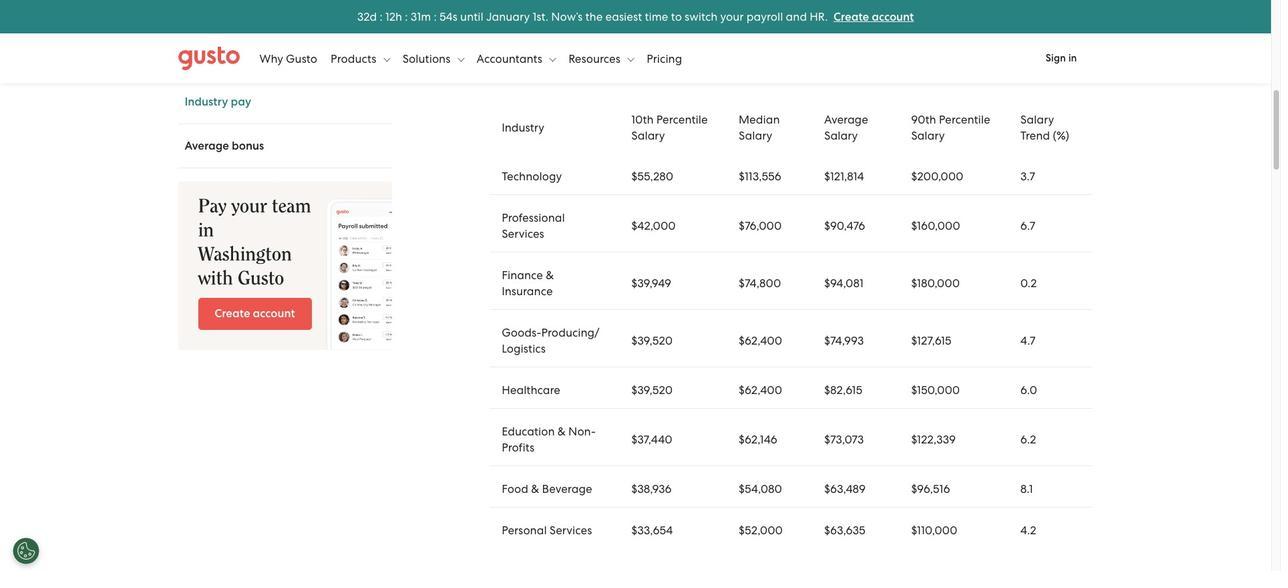 Task type: describe. For each thing, give the bounding box(es) containing it.
education & non- profits
[[502, 425, 596, 454]]

workers
[[567, 36, 607, 50]]

pricing link
[[647, 38, 683, 79]]

6.7
[[1021, 219, 1036, 232]]

salary down services.
[[667, 69, 700, 82]]

salary inside 10th percentile salary
[[632, 129, 665, 142]]

goods-producing/ logistics
[[502, 326, 600, 355]]

average for salary
[[825, 113, 869, 126]]

& for education
[[558, 425, 566, 438]]

$39,520 for healthcare
[[632, 383, 673, 397]]

$52,000
[[739, 524, 783, 537]]

technology inside in seattle, wa workers in the technology industry have the highest median salary at $113,556. the industry with the lowest median salary is personal services. workers in the personal services industry have a median salary of $52,000. many factors can affect salary including occupation, experience, education, and industry.
[[643, 36, 703, 50]]

beverage
[[542, 482, 593, 496]]

online payroll services, hr, and benefits | gusto image
[[178, 46, 240, 71]]

$39,949
[[632, 276, 672, 290]]

easiest
[[606, 10, 642, 23]]

many
[[539, 69, 570, 82]]

goods-
[[502, 326, 542, 339]]

insurance
[[502, 284, 553, 298]]

$94,081
[[825, 276, 864, 290]]

2 2 from the left
[[390, 10, 396, 23]]

industry.
[[965, 69, 1010, 82]]

factors
[[572, 69, 609, 82]]

2 horizontal spatial median
[[966, 52, 1007, 66]]

products
[[331, 52, 379, 65]]

0 horizontal spatial median
[[527, 52, 567, 66]]

why gusto
[[260, 52, 318, 65]]

your inside "pay your team in washington with gusto"
[[231, 197, 267, 217]]

1 horizontal spatial median
[[841, 36, 882, 50]]

sign in
[[1046, 52, 1078, 64]]

now's
[[551, 10, 583, 23]]

$96,516
[[912, 482, 951, 496]]

professional services
[[502, 211, 565, 240]]

washington
[[198, 245, 292, 265]]

m :
[[421, 10, 437, 23]]

$110,000
[[912, 524, 958, 537]]

resources button
[[569, 38, 635, 79]]

$160,000
[[912, 219, 961, 232]]

1 horizontal spatial create account link
[[834, 10, 914, 24]]

0 horizontal spatial create
[[215, 307, 250, 321]]

average salary
[[825, 113, 869, 142]]

0 horizontal spatial have
[[751, 36, 777, 50]]

$63,489
[[825, 482, 866, 496]]

10th percentile salary
[[632, 113, 708, 142]]

resources
[[569, 52, 624, 65]]

healthcare
[[502, 383, 561, 397]]

$37,440
[[632, 433, 673, 446]]

1 vertical spatial have
[[928, 52, 954, 66]]

experience,
[[819, 69, 879, 82]]

industry for industry pay
[[185, 95, 228, 109]]

hr.
[[810, 10, 828, 23]]

0 horizontal spatial industry
[[706, 36, 748, 50]]

trend
[[1021, 129, 1051, 142]]

salary left "of"
[[1010, 52, 1042, 66]]

0.2
[[1021, 276, 1037, 290]]

products button
[[331, 38, 390, 79]]

the up sign in
[[1075, 36, 1092, 50]]

$63,635
[[825, 524, 866, 537]]

& for finance
[[546, 268, 554, 282]]

logistics
[[502, 342, 546, 355]]

at
[[919, 36, 931, 50]]

january
[[486, 10, 530, 23]]

including
[[702, 69, 751, 82]]

services inside in seattle, wa workers in the technology industry have the highest median salary at $113,556. the industry with the lowest median salary is personal services. workers in the personal services industry have a median salary of $52,000. many factors can affect salary including occupation, experience, education, and industry.
[[837, 52, 880, 66]]

8.1
[[1021, 482, 1034, 496]]

main element
[[178, 38, 1094, 79]]

with inside "pay your team in washington with gusto"
[[198, 269, 233, 289]]

4.2
[[1021, 524, 1037, 537]]

education
[[502, 425, 555, 438]]

$113,556
[[739, 169, 782, 183]]

1 horizontal spatial industry
[[882, 52, 925, 66]]

$113,556.
[[933, 36, 979, 50]]

non-
[[569, 425, 596, 438]]

3 2 d : 1 2 h : 3 1 m : 5 5 s until january 1st. now's the easiest time to switch your payroll and hr. create account
[[358, 10, 914, 24]]

of
[[1045, 52, 1055, 66]]

$150,000
[[912, 383, 961, 397]]

profits
[[502, 441, 535, 454]]

average for bonus
[[185, 139, 229, 153]]

1st.
[[533, 10, 549, 23]]

salary inside average salary
[[825, 129, 858, 142]]

median
[[739, 113, 780, 126]]

gusto inside the main element
[[286, 52, 318, 65]]

time
[[645, 10, 669, 23]]

90th
[[912, 113, 937, 126]]

accountants button
[[477, 38, 556, 79]]

the left highest
[[780, 36, 797, 50]]

$62,146
[[739, 433, 778, 446]]

$82,615
[[825, 383, 863, 397]]

finance & insurance
[[502, 268, 554, 298]]

$39,520 for goods-producing/ logistics
[[632, 334, 673, 347]]

$90,476
[[825, 219, 866, 232]]

0 horizontal spatial personal
[[502, 524, 547, 537]]

until
[[460, 10, 484, 23]]

switch
[[685, 10, 718, 23]]

occupation,
[[754, 69, 816, 82]]

solutions
[[403, 52, 453, 65]]

sign in link
[[1030, 43, 1094, 74]]

why gusto link
[[260, 38, 318, 79]]

1 horizontal spatial account
[[872, 10, 914, 24]]

workers
[[711, 52, 754, 66]]

percentile for 10th percentile salary
[[657, 113, 708, 126]]

2 5 from the left
[[446, 10, 453, 23]]

create account
[[215, 307, 295, 321]]

1 2 from the left
[[364, 10, 370, 23]]

1 1 from the left
[[386, 10, 390, 23]]

6.2
[[1021, 433, 1037, 446]]

bonus
[[232, 139, 264, 153]]

can
[[611, 69, 631, 82]]

2 horizontal spatial personal
[[789, 52, 834, 66]]

salary left at
[[884, 36, 917, 50]]

1 3 from the left
[[358, 10, 364, 23]]

$127,615
[[912, 334, 952, 347]]

$42,000
[[632, 219, 676, 232]]

team
[[272, 197, 311, 217]]

in right sign
[[1069, 52, 1078, 64]]

the down 3 2 d : 1 2 h : 3 1 m : 5 5 s until january 1st. now's the easiest time to switch your payroll and hr. create account
[[623, 36, 640, 50]]

in seattle, wa workers in the technology industry have the highest median salary at $113,556. the industry with the lowest median salary is personal services. workers in the personal services industry have a median salary of $52,000. many factors can affect salary including occupation, experience, education, and industry.
[[490, 36, 1092, 82]]

median salary
[[739, 113, 780, 142]]



Task type: vqa. For each thing, say whether or not it's contained in the screenshot.
SIMPLE
no



Task type: locate. For each thing, give the bounding box(es) containing it.
industry pay link
[[185, 95, 251, 109]]

1 vertical spatial technology
[[502, 169, 562, 183]]

1 horizontal spatial percentile
[[940, 113, 991, 126]]

lowest
[[490, 52, 524, 66]]

with inside in seattle, wa workers in the technology industry have the highest median salary at $113,556. the industry with the lowest median salary is personal services. workers in the personal services industry have a median salary of $52,000. many factors can affect salary including occupation, experience, education, and industry.
[[1049, 36, 1072, 50]]

industry for industry
[[502, 121, 545, 134]]

affect
[[634, 69, 665, 82]]

pay
[[198, 197, 227, 217]]

technology
[[643, 36, 703, 50], [502, 169, 562, 183]]

0 vertical spatial average
[[825, 113, 869, 126]]

0 horizontal spatial 3
[[358, 10, 364, 23]]

$54,080
[[739, 482, 783, 496]]

3 left "d :"
[[358, 10, 364, 23]]

create account link
[[834, 10, 914, 24], [198, 298, 312, 330]]

0 horizontal spatial gusto
[[238, 269, 284, 289]]

with
[[1049, 36, 1072, 50], [198, 269, 233, 289]]

0 horizontal spatial 2
[[364, 10, 370, 23]]

0 horizontal spatial technology
[[502, 169, 562, 183]]

personal up affect
[[615, 52, 660, 66]]

0 horizontal spatial with
[[198, 269, 233, 289]]

2 percentile from the left
[[940, 113, 991, 126]]

1 $39,520 from the top
[[632, 334, 673, 347]]

1 percentile from the left
[[657, 113, 708, 126]]

your
[[721, 10, 744, 23], [231, 197, 267, 217]]

0 vertical spatial with
[[1049, 36, 1072, 50]]

0 vertical spatial account
[[872, 10, 914, 24]]

&
[[546, 268, 554, 282], [558, 425, 566, 438], [531, 482, 540, 496]]

1 vertical spatial with
[[198, 269, 233, 289]]

0 horizontal spatial create account link
[[198, 298, 312, 330]]

industry up "of"
[[1004, 36, 1046, 50]]

gusto inside "pay your team in washington with gusto"
[[238, 269, 284, 289]]

$62,400 down $74,800
[[739, 334, 783, 347]]

5 right m :
[[446, 10, 453, 23]]

0 vertical spatial $39,520
[[632, 334, 673, 347]]

0 horizontal spatial industry
[[185, 95, 228, 109]]

0 horizontal spatial average
[[185, 139, 229, 153]]

salary
[[1021, 113, 1055, 126], [632, 129, 665, 142], [739, 129, 773, 142], [825, 129, 858, 142], [912, 129, 945, 142]]

highest
[[800, 36, 838, 50]]

a
[[956, 52, 964, 66]]

percentile
[[657, 113, 708, 126], [940, 113, 991, 126]]

$62,400 for $74,993
[[739, 334, 783, 347]]

$33,654
[[632, 524, 673, 537]]

0 vertical spatial services
[[837, 52, 880, 66]]

$121,814
[[825, 169, 865, 183]]

1 horizontal spatial 2
[[390, 10, 396, 23]]

1
[[386, 10, 390, 23], [417, 10, 421, 23]]

in
[[490, 36, 500, 50]]

salary up trend
[[1021, 113, 1055, 126]]

1 horizontal spatial your
[[721, 10, 744, 23]]

1 vertical spatial gusto
[[238, 269, 284, 289]]

1 horizontal spatial personal
[[615, 52, 660, 66]]

1 horizontal spatial 1
[[417, 10, 421, 23]]

percentile inside 10th percentile salary
[[657, 113, 708, 126]]

6.0
[[1021, 383, 1038, 397]]

2 3 from the left
[[411, 10, 417, 23]]

1 horizontal spatial industry
[[502, 121, 545, 134]]

personal down food
[[502, 524, 547, 537]]

1 vertical spatial your
[[231, 197, 267, 217]]

2 horizontal spatial services
[[837, 52, 880, 66]]

2 right "d :"
[[390, 10, 396, 23]]

1 vertical spatial services
[[502, 227, 545, 240]]

accountants
[[477, 52, 545, 65]]

have left a
[[928, 52, 954, 66]]

with down washington
[[198, 269, 233, 289]]

& inside education & non- profits
[[558, 425, 566, 438]]

in inside "pay your team in washington with gusto"
[[198, 221, 214, 241]]

salary inside median salary
[[739, 129, 773, 142]]

industry left the pay
[[185, 95, 228, 109]]

in
[[610, 36, 620, 50], [1069, 52, 1078, 64], [757, 52, 766, 66], [198, 221, 214, 241]]

1 horizontal spatial with
[[1049, 36, 1072, 50]]

salary trend (%)
[[1021, 113, 1070, 142]]

2 1 from the left
[[417, 10, 421, 23]]

pay your team in washington with gusto
[[198, 197, 311, 289]]

salary down 10th
[[632, 129, 665, 142]]

1 horizontal spatial average
[[825, 113, 869, 126]]

professional
[[502, 211, 565, 224]]

salary down median
[[739, 129, 773, 142]]

3 right h :
[[411, 10, 417, 23]]

1 horizontal spatial &
[[546, 268, 554, 282]]

1 horizontal spatial services
[[550, 524, 592, 537]]

$200,000
[[912, 169, 964, 183]]

with up sign in
[[1049, 36, 1072, 50]]

industry up workers
[[706, 36, 748, 50]]

$55,280
[[632, 169, 674, 183]]

wa
[[546, 36, 564, 50]]

$62,400 for $82,615
[[739, 383, 783, 397]]

10th
[[632, 113, 654, 126]]

$73,073
[[825, 433, 864, 446]]

1 vertical spatial and
[[941, 69, 962, 82]]

$74,800
[[739, 276, 782, 290]]

average down experience,
[[825, 113, 869, 126]]

$122,339
[[912, 433, 956, 446]]

in down "pay"
[[198, 221, 214, 241]]

salary inside 'salary trend (%)'
[[1021, 113, 1055, 126]]

& right food
[[531, 482, 540, 496]]

$76,000
[[739, 219, 782, 232]]

median up industry.
[[966, 52, 1007, 66]]

personal down highest
[[789, 52, 834, 66]]

payroll
[[747, 10, 783, 23]]

your inside 3 2 d : 1 2 h : 3 1 m : 5 5 s until january 1st. now's the easiest time to switch your payroll and hr. create account
[[721, 10, 744, 23]]

0 horizontal spatial &
[[531, 482, 540, 496]]

median
[[841, 36, 882, 50], [527, 52, 567, 66], [966, 52, 1007, 66]]

your right "pay"
[[231, 197, 267, 217]]

why
[[260, 52, 283, 65]]

in up the is
[[610, 36, 620, 50]]

1 vertical spatial average
[[185, 139, 229, 153]]

finance
[[502, 268, 543, 282]]

and down a
[[941, 69, 962, 82]]

average bonus
[[185, 139, 264, 153]]

average left bonus
[[185, 139, 229, 153]]

industry up education,
[[882, 52, 925, 66]]

technology up pricing
[[643, 36, 703, 50]]

and inside 3 2 d : 1 2 h : 3 1 m : 5 5 s until january 1st. now's the easiest time to switch your payroll and hr. create account
[[786, 10, 807, 23]]

food
[[502, 482, 529, 496]]

services down professional
[[502, 227, 545, 240]]

percentile for 90th percentile salary
[[940, 113, 991, 126]]

1 horizontal spatial have
[[928, 52, 954, 66]]

salary
[[884, 36, 917, 50], [570, 52, 602, 66], [1010, 52, 1042, 66], [667, 69, 700, 82]]

account up education,
[[872, 10, 914, 24]]

the right 'now's'
[[586, 10, 603, 23]]

salary up $121,814
[[825, 129, 858, 142]]

$39,520 down $39,949
[[632, 334, 673, 347]]

5
[[440, 10, 446, 23], [446, 10, 453, 23]]

salary down workers
[[570, 52, 602, 66]]

services for $33,654
[[550, 524, 592, 537]]

1 horizontal spatial and
[[941, 69, 962, 82]]

0 vertical spatial $62,400
[[739, 334, 783, 347]]

create right hr. on the right of the page
[[834, 10, 869, 24]]

gusto down washington
[[238, 269, 284, 289]]

percentile inside 90th percentile salary
[[940, 113, 991, 126]]

0 horizontal spatial account
[[253, 307, 295, 321]]

services inside professional services
[[502, 227, 545, 240]]

create account link down washington
[[198, 298, 312, 330]]

personal services
[[502, 524, 592, 537]]

2 $62,400 from the top
[[739, 383, 783, 397]]

gusto right why
[[286, 52, 318, 65]]

& left non-
[[558, 425, 566, 438]]

median up many
[[527, 52, 567, 66]]

2 left h :
[[364, 10, 370, 23]]

$180,000
[[912, 276, 960, 290]]

$39,520 up '$37,440' in the bottom of the page
[[632, 383, 673, 397]]

& for food
[[531, 482, 540, 496]]

1 vertical spatial account
[[253, 307, 295, 321]]

0 vertical spatial gusto
[[286, 52, 318, 65]]

2 vertical spatial &
[[531, 482, 540, 496]]

1 vertical spatial $39,520
[[632, 383, 673, 397]]

1 vertical spatial &
[[558, 425, 566, 438]]

0 vertical spatial and
[[786, 10, 807, 23]]

industry
[[706, 36, 748, 50], [1004, 36, 1046, 50], [882, 52, 925, 66]]

$38,936
[[632, 482, 672, 496]]

salary inside 90th percentile salary
[[912, 129, 945, 142]]

the inside 3 2 d : 1 2 h : 3 1 m : 5 5 s until january 1st. now's the easiest time to switch your payroll and hr. create account
[[586, 10, 603, 23]]

0 horizontal spatial percentile
[[657, 113, 708, 126]]

0 horizontal spatial your
[[231, 197, 267, 217]]

and inside in seattle, wa workers in the technology industry have the highest median salary at $113,556. the industry with the lowest median salary is personal services. workers in the personal services industry have a median salary of $52,000. many factors can affect salary including occupation, experience, education, and industry.
[[941, 69, 962, 82]]

technology up professional
[[502, 169, 562, 183]]

& inside finance & insurance
[[546, 268, 554, 282]]

$74,993
[[825, 334, 864, 347]]

1 vertical spatial create account link
[[198, 298, 312, 330]]

$62,400
[[739, 334, 783, 347], [739, 383, 783, 397]]

and left hr. on the right of the page
[[786, 10, 807, 23]]

1 horizontal spatial 3
[[411, 10, 417, 23]]

1 right "d :"
[[386, 10, 390, 23]]

your right switch
[[721, 10, 744, 23]]

0 horizontal spatial 1
[[386, 10, 390, 23]]

0 vertical spatial create account link
[[834, 10, 914, 24]]

0 vertical spatial create
[[834, 10, 869, 24]]

0 vertical spatial industry
[[185, 95, 228, 109]]

salary down 90th
[[912, 129, 945, 142]]

s
[[453, 10, 458, 23]]

$62,400 up $62,146
[[739, 383, 783, 397]]

0 vertical spatial have
[[751, 36, 777, 50]]

1 right h :
[[417, 10, 421, 23]]

& right finance
[[546, 268, 554, 282]]

1 horizontal spatial technology
[[643, 36, 703, 50]]

industry
[[185, 95, 228, 109], [502, 121, 545, 134]]

solutions button
[[403, 38, 464, 79]]

0 vertical spatial &
[[546, 268, 554, 282]]

seattle,
[[503, 36, 543, 50]]

create account link right hr. on the right of the page
[[834, 10, 914, 24]]

2 horizontal spatial &
[[558, 425, 566, 438]]

1 $62,400 from the top
[[739, 334, 783, 347]]

account down washington
[[253, 307, 295, 321]]

is
[[605, 52, 612, 66]]

create down washington
[[215, 307, 250, 321]]

1 vertical spatial create
[[215, 307, 250, 321]]

services for $42,000
[[502, 227, 545, 240]]

median up experience,
[[841, 36, 882, 50]]

percentile right 90th
[[940, 113, 991, 126]]

0 horizontal spatial services
[[502, 227, 545, 240]]

0 horizontal spatial and
[[786, 10, 807, 23]]

5 left the "s"
[[440, 10, 446, 23]]

in up occupation,
[[757, 52, 766, 66]]

0 vertical spatial technology
[[643, 36, 703, 50]]

0 vertical spatial your
[[721, 10, 744, 23]]

2 horizontal spatial industry
[[1004, 36, 1046, 50]]

90th percentile salary
[[912, 113, 991, 142]]

services up experience,
[[837, 52, 880, 66]]

1 horizontal spatial gusto
[[286, 52, 318, 65]]

1 5 from the left
[[440, 10, 446, 23]]

the up occupation,
[[769, 52, 786, 66]]

average bonus link
[[185, 139, 264, 153]]

have down payroll
[[751, 36, 777, 50]]

(%)
[[1053, 129, 1070, 142]]

4.7
[[1021, 334, 1036, 347]]

d :
[[370, 10, 383, 23]]

1 vertical spatial $62,400
[[739, 383, 783, 397]]

$52,000.
[[490, 69, 537, 82]]

2 $39,520 from the top
[[632, 383, 673, 397]]

have
[[751, 36, 777, 50], [928, 52, 954, 66]]

2 vertical spatial services
[[550, 524, 592, 537]]

average
[[825, 113, 869, 126], [185, 139, 229, 153]]

1 horizontal spatial create
[[834, 10, 869, 24]]

1 vertical spatial industry
[[502, 121, 545, 134]]

industry pay
[[185, 95, 251, 109]]

percentile right 10th
[[657, 113, 708, 126]]

industry down $52,000.
[[502, 121, 545, 134]]

services down beverage
[[550, 524, 592, 537]]

producing/
[[542, 326, 600, 339]]



